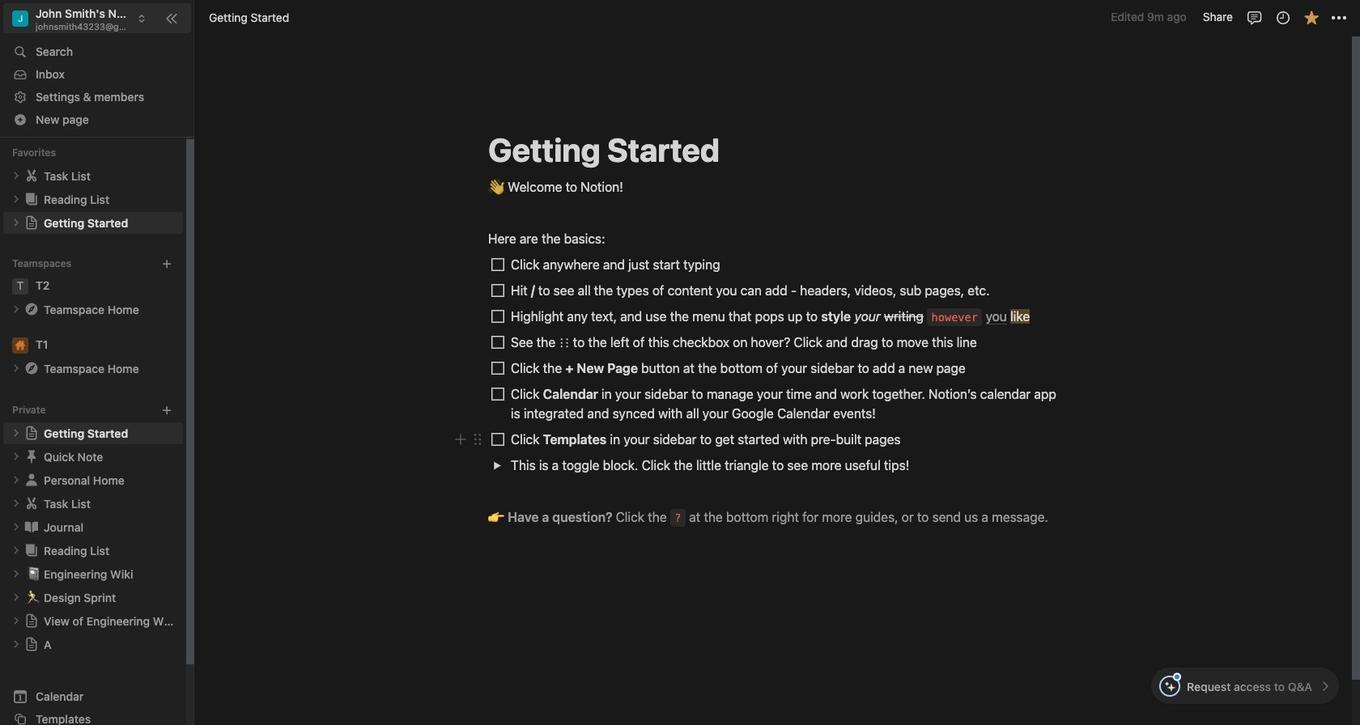 Task type: locate. For each thing, give the bounding box(es) containing it.
2 open image from the top
[[11, 195, 21, 204]]

📓 image
[[26, 564, 40, 583]]

click to add below. option-click to add a block above image
[[454, 430, 467, 449]]

close sidebar image
[[165, 12, 178, 25]]

6 open image from the top
[[11, 475, 21, 485]]

change page icon image
[[23, 168, 40, 184], [23, 191, 40, 207], [24, 216, 39, 230], [23, 301, 40, 318], [23, 360, 40, 377], [24, 426, 39, 441], [23, 449, 40, 465], [23, 472, 40, 488], [23, 496, 40, 512], [23, 519, 40, 535], [23, 543, 40, 559], [24, 614, 39, 628], [24, 637, 39, 652]]

open image
[[11, 171, 21, 181], [11, 195, 21, 204], [11, 218, 21, 228], [11, 428, 21, 438], [11, 452, 21, 462], [11, 475, 21, 485], [11, 569, 21, 579], [11, 593, 21, 603], [11, 616, 21, 626]]

favorited image
[[1303, 9, 1319, 26]]

7 open image from the top
[[11, 569, 21, 579]]

t image
[[12, 278, 28, 294]]

drag image
[[472, 434, 483, 445]]

👉 image
[[488, 506, 504, 527]]

4 open image from the top
[[11, 428, 21, 438]]

updates image
[[1275, 9, 1291, 26]]

new teamspace image
[[161, 258, 172, 269]]

open image
[[11, 305, 21, 314], [11, 364, 21, 373], [493, 461, 502, 470], [11, 499, 21, 509], [11, 522, 21, 532], [11, 546, 21, 556], [11, 640, 21, 649]]



Task type: vqa. For each thing, say whether or not it's contained in the screenshot.
Favorite icon
no



Task type: describe. For each thing, give the bounding box(es) containing it.
1 open image from the top
[[11, 171, 21, 181]]

8 open image from the top
[[11, 593, 21, 603]]

👋 image
[[488, 176, 504, 197]]

add a page image
[[161, 405, 172, 416]]

3 open image from the top
[[11, 218, 21, 228]]

comments image
[[1246, 9, 1262, 26]]

🏃 image
[[26, 588, 40, 607]]

9 open image from the top
[[11, 616, 21, 626]]

5 open image from the top
[[11, 452, 21, 462]]



